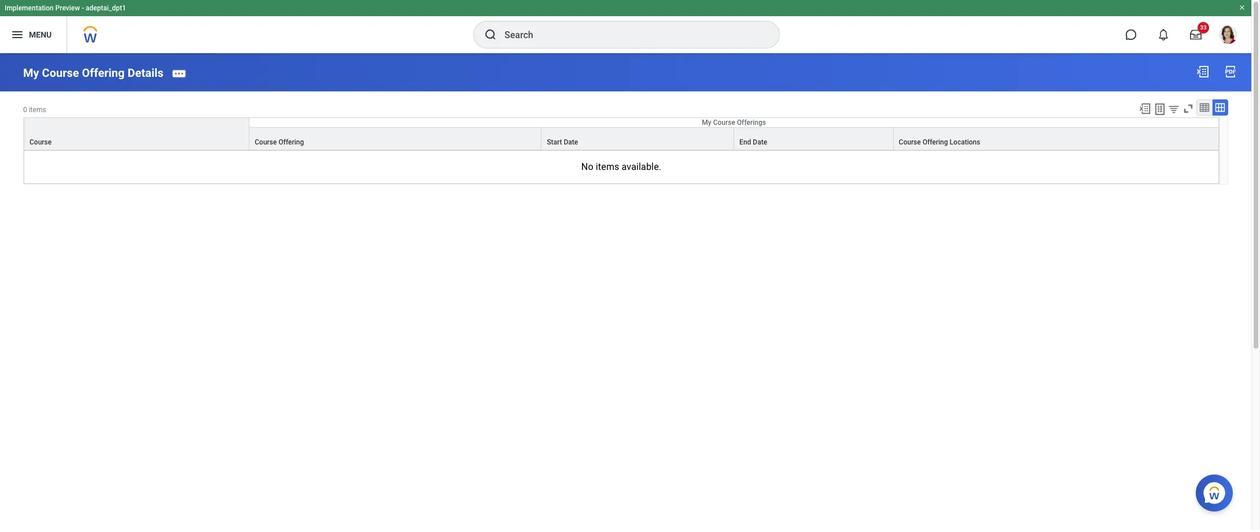 Task type: describe. For each thing, give the bounding box(es) containing it.
no items available.
[[582, 161, 662, 172]]

end
[[740, 138, 751, 146]]

menu
[[29, 30, 52, 39]]

row containing my course offerings
[[24, 117, 1219, 150]]

course offering button
[[250, 128, 541, 150]]

preview
[[55, 4, 80, 12]]

-
[[82, 4, 84, 12]]

items for no
[[596, 161, 620, 172]]

start date
[[547, 138, 578, 146]]

course for course
[[30, 138, 52, 146]]

33
[[1200, 24, 1207, 31]]

notifications large image
[[1158, 29, 1170, 41]]

0 items
[[23, 106, 46, 114]]

expand table image
[[1215, 102, 1226, 113]]

course button
[[24, 118, 249, 150]]

implementation preview -   adeptai_dpt1
[[5, 4, 126, 12]]

start
[[547, 138, 562, 146]]

Search Workday  search field
[[505, 22, 756, 47]]

justify image
[[10, 28, 24, 42]]

offering for course offering locations
[[923, 138, 948, 146]]

my course offering details link
[[23, 66, 164, 80]]

implementation
[[5, 4, 54, 12]]

my course offerings button
[[250, 118, 1219, 127]]



Task type: vqa. For each thing, say whether or not it's contained in the screenshot.
Manager
no



Task type: locate. For each thing, give the bounding box(es) containing it.
offering inside course offering locations popup button
[[923, 138, 948, 146]]

1 row from the top
[[24, 117, 1219, 150]]

my inside popup button
[[702, 119, 712, 127]]

date
[[564, 138, 578, 146], [753, 138, 767, 146]]

my course offering details
[[23, 66, 164, 80]]

search image
[[484, 28, 498, 42]]

menu banner
[[0, 0, 1252, 53]]

0 horizontal spatial my
[[23, 66, 39, 80]]

0 horizontal spatial offering
[[82, 66, 125, 80]]

toolbar inside my course offering details main content
[[1134, 99, 1229, 117]]

toolbar
[[1134, 99, 1229, 117]]

2 horizontal spatial offering
[[923, 138, 948, 146]]

items right 0
[[29, 106, 46, 114]]

view printable version (pdf) image
[[1224, 65, 1238, 79]]

items
[[29, 106, 46, 114], [596, 161, 620, 172]]

date for start date
[[564, 138, 578, 146]]

offerings
[[737, 119, 766, 127]]

1 vertical spatial my
[[702, 119, 712, 127]]

course for course offering
[[255, 138, 277, 146]]

row containing course offering
[[24, 127, 1219, 150]]

details
[[128, 66, 164, 80]]

offering for course offering
[[279, 138, 304, 146]]

export to excel image
[[1196, 65, 1210, 79]]

close environment banner image
[[1239, 4, 1246, 11]]

fullscreen image
[[1182, 102, 1195, 115]]

0 horizontal spatial date
[[564, 138, 578, 146]]

export to worksheets image
[[1153, 102, 1167, 116]]

course inside popup button
[[30, 138, 52, 146]]

date right start
[[564, 138, 578, 146]]

1 horizontal spatial my
[[702, 119, 712, 127]]

date inside "popup button"
[[753, 138, 767, 146]]

offering inside course offering popup button
[[279, 138, 304, 146]]

my course offering details main content
[[0, 53, 1252, 195]]

start date button
[[542, 128, 734, 150]]

my course offerings
[[702, 119, 766, 127]]

adeptai_dpt1
[[86, 4, 126, 12]]

end date button
[[734, 128, 893, 150]]

course offering locations button
[[894, 128, 1219, 150]]

1 horizontal spatial date
[[753, 138, 767, 146]]

offering
[[82, 66, 125, 80], [279, 138, 304, 146], [923, 138, 948, 146]]

1 horizontal spatial items
[[596, 161, 620, 172]]

my up 0 items
[[23, 66, 39, 80]]

date inside popup button
[[564, 138, 578, 146]]

0
[[23, 106, 27, 114]]

course for course offering locations
[[899, 138, 921, 146]]

1 horizontal spatial offering
[[279, 138, 304, 146]]

profile logan mcneil image
[[1219, 25, 1238, 46]]

0 vertical spatial items
[[29, 106, 46, 114]]

row
[[24, 117, 1219, 150], [24, 127, 1219, 150]]

my for my course offerings
[[702, 119, 712, 127]]

2 date from the left
[[753, 138, 767, 146]]

0 vertical spatial my
[[23, 66, 39, 80]]

select to filter grid data image
[[1168, 103, 1181, 115]]

0 horizontal spatial items
[[29, 106, 46, 114]]

inbox large image
[[1190, 29, 1202, 41]]

course
[[42, 66, 79, 80], [713, 119, 735, 127], [30, 138, 52, 146], [255, 138, 277, 146], [899, 138, 921, 146]]

end date
[[740, 138, 767, 146]]

locations
[[950, 138, 981, 146]]

my for my course offering details
[[23, 66, 39, 80]]

1 vertical spatial items
[[596, 161, 620, 172]]

course offering locations
[[899, 138, 981, 146]]

available.
[[622, 161, 662, 172]]

export to excel image
[[1139, 102, 1152, 115]]

no
[[582, 161, 594, 172]]

date for end date
[[753, 138, 767, 146]]

2 row from the top
[[24, 127, 1219, 150]]

date right end
[[753, 138, 767, 146]]

table image
[[1199, 102, 1211, 113]]

my
[[23, 66, 39, 80], [702, 119, 712, 127]]

menu button
[[0, 16, 67, 53]]

course offering
[[255, 138, 304, 146]]

1 date from the left
[[564, 138, 578, 146]]

items right no
[[596, 161, 620, 172]]

my left offerings
[[702, 119, 712, 127]]

33 button
[[1184, 22, 1210, 47]]

items for 0
[[29, 106, 46, 114]]



